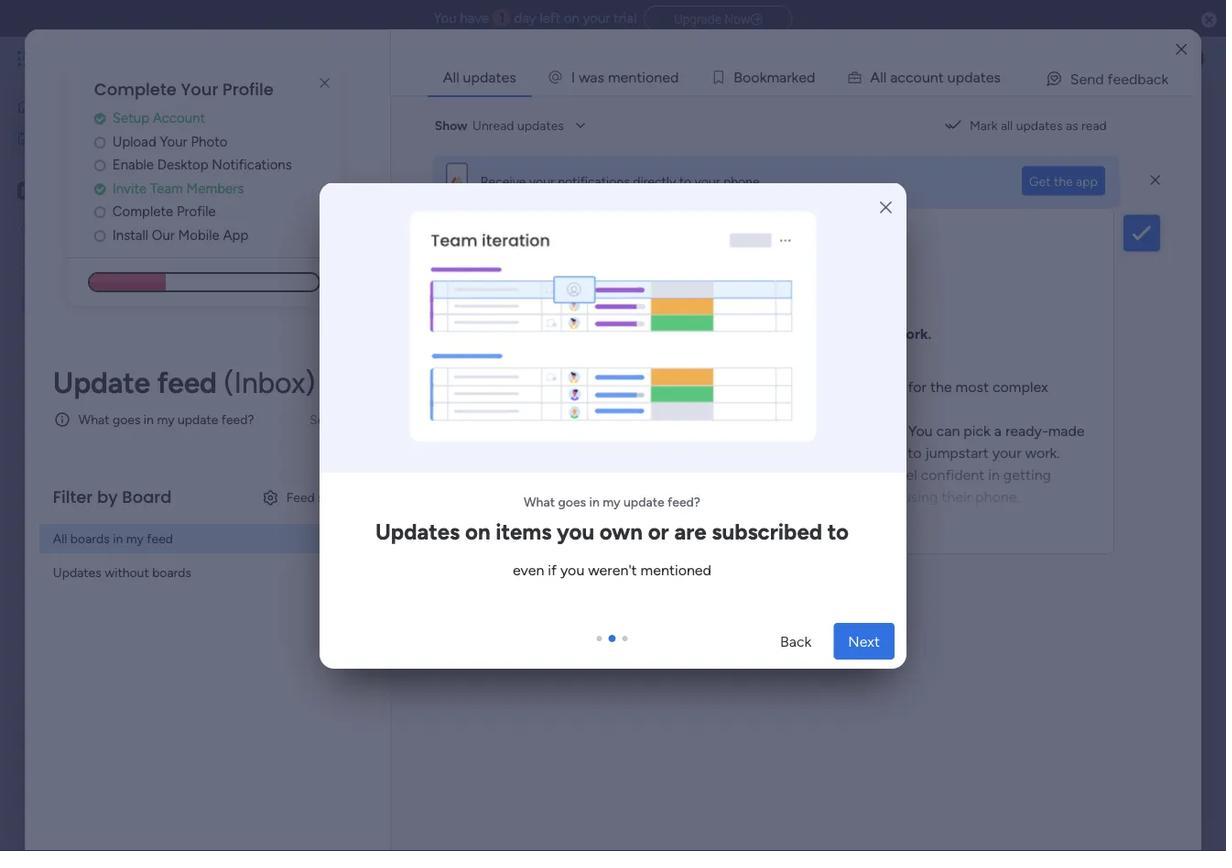 Task type: vqa. For each thing, say whether or not it's contained in the screenshot.


Task type: describe. For each thing, give the bounding box(es) containing it.
what for what goes in my update feed? updates on items you own or are subscribed to
[[524, 493, 555, 509]]

Search in workspace field
[[38, 220, 153, 241]]

items inside today / 0 items
[[389, 335, 421, 351]]

your for profile
[[181, 78, 218, 101]]

receive your notifications directly to your phone
[[481, 173, 760, 189]]

a up building
[[762, 422, 769, 440]]

update feed (inbox)
[[53, 365, 315, 400]]

send
[[1071, 70, 1105, 88]]

p
[[956, 68, 965, 86]]

update for what goes in my update feed? updates on items you own or are subscribed to
[[624, 493, 665, 509]]

my for all boards in my feed
[[126, 531, 144, 546]]

dapulse close image
[[1202, 11, 1218, 29]]

pick
[[964, 422, 991, 440]]

install
[[112, 227, 149, 243]]

adoption:
[[614, 466, 679, 484]]

work,
[[835, 378, 870, 396]]

1 vertical spatial profile
[[177, 203, 216, 220]]

home button
[[11, 92, 197, 121]]

/ left item
[[401, 264, 409, 288]]

circle o image for install
[[94, 228, 106, 242]]

4 o from the left
[[914, 68, 923, 86]]

private board image
[[19, 295, 37, 312]]

mobile
[[178, 227, 220, 243]]

later / 0 items
[[309, 528, 410, 552]]

my for what goes in my update feed?
[[157, 412, 175, 427]]

it
[[569, 444, 578, 462]]

setup account link
[[94, 108, 342, 129]]

jumpstart
[[926, 444, 989, 462]]

items right done
[[540, 190, 572, 206]]

1 vertical spatial updates
[[53, 565, 101, 580]]

you inside "what goes in my update feed? updates on items you own or are subscribed to"
[[557, 518, 595, 544]]

1 vertical spatial you
[[561, 561, 585, 578]]

easy
[[464, 466, 496, 484]]

mentioned
[[641, 561, 712, 578]]

a right b at the top right
[[780, 68, 787, 86]]

my work
[[275, 107, 398, 148]]

enable desktop notifications link
[[94, 155, 342, 175]]

today
[[309, 330, 361, 354]]

@kendall parks link
[[460, 278, 561, 302]]

board.
[[864, 422, 905, 440]]

complete profile link
[[94, 201, 342, 222]]

your up fast
[[581, 444, 610, 462]]

1 horizontal spatial 1
[[499, 10, 505, 27]]

0 vertical spatial have
[[460, 10, 489, 27]]

parks
[[526, 281, 561, 299]]

0 horizontal spatial as
[[821, 488, 836, 506]]

techie
[[831, 466, 872, 484]]

Filter dashboard by text search field
[[270, 183, 437, 213]]

workspace selection element
[[17, 180, 153, 204]]

filter
[[53, 485, 93, 509]]

of inside plan, manage and track all types of work, even for the most complex projects and workflows with ease.
[[817, 378, 831, 396]]

receive
[[481, 173, 526, 189]]

mark all updates as read
[[970, 118, 1108, 133]]

items inside this week / 0 items
[[418, 401, 449, 417]]

in down don't
[[736, 488, 748, 506]]

and inside it all starts with a customizable board. you can pick a ready-made template, make it your own, and choose the building blocks needed to jumpstart your work.
[[649, 444, 673, 462]]

all updates
[[443, 68, 516, 86]]

customize
[[608, 190, 670, 206]]

to down needed
[[876, 466, 890, 484]]

get
[[1030, 173, 1051, 189]]

customizable
[[773, 422, 860, 440]]

circle o image for enable
[[94, 158, 106, 172]]

feedback
[[1108, 70, 1169, 88]]

are
[[675, 518, 707, 544]]

b
[[734, 68, 743, 86]]

the inside plan, manage and track all types of work, even for the most complex projects and workflows with ease.
[[931, 378, 953, 396]]

goes for what goes in my update feed? updates on items you own or are subscribed to
[[558, 493, 586, 509]]

a left date
[[378, 594, 389, 618]]

in up phone.
[[989, 466, 1000, 484]]

1 vertical spatial boards
[[152, 565, 192, 580]]

1 c from the left
[[898, 68, 906, 86]]

check circle image for invite
[[94, 182, 106, 195]]

the inside button
[[1055, 173, 1074, 189]]

types
[[777, 378, 813, 396]]

you for you have 1 day left on your trial
[[434, 10, 457, 27]]

here.
[[577, 303, 609, 321]]

items inside the next week / 0 items
[[421, 467, 453, 483]]

or
[[648, 518, 670, 544]]

settings
[[318, 490, 364, 505]]

adjust
[[464, 422, 509, 440]]

0 vertical spatial feed
[[157, 365, 217, 400]]

upload your photo
[[112, 133, 228, 150]]

invite
[[112, 180, 147, 196]]

own,
[[614, 444, 645, 462]]

notifications
[[212, 156, 292, 173]]

your inside you don't have to be a techie to feel confident in getting started, which makes onboarding anyone in your team as simple as using their phone.
[[751, 488, 781, 506]]

without
[[309, 594, 374, 618]]

/ right date
[[437, 594, 445, 618]]

hide
[[477, 190, 504, 206]]

feed
[[287, 490, 315, 505]]

1 t from the left
[[637, 68, 643, 86]]

complex
[[993, 378, 1049, 396]]

you for you don't have to be a techie to feel confident in getting started, which makes onboarding anyone in your team as simple as using their phone.
[[682, 466, 707, 484]]

choose
[[677, 444, 725, 462]]

/ down this week / 0 items
[[397, 462, 405, 486]]

1 s from the left
[[598, 68, 605, 86]]

2 u from the left
[[948, 68, 956, 86]]

dapulse x slim image
[[1151, 172, 1161, 188]]

and left robust:
[[524, 378, 549, 396]]

our
[[152, 227, 175, 243]]

setup account
[[112, 110, 205, 126]]

read more
[[727, 527, 798, 544]]

filter by board
[[53, 485, 172, 509]]

directly
[[633, 173, 676, 189]]

mark all updates as read button
[[937, 111, 1115, 140]]

week for next
[[349, 462, 393, 486]]

next for next week / 0 items
[[309, 462, 345, 486]]

1 o from the left
[[646, 68, 654, 86]]

you don't have to be a techie to feel confident in getting started, which makes onboarding anyone in your team as simple as using their phone.
[[464, 466, 1052, 506]]

workspace
[[78, 182, 150, 200]]

to inside "what goes in my update feed? updates on items you own or are subscribed to"
[[828, 518, 849, 544]]

my work
[[40, 130, 89, 146]]

all inside plan, manage and track all types of work, even for the most complex projects and workflows with ease.
[[759, 378, 773, 396]]

to inside hi @kendall parks , we're so glad you're here. this is the very beginning of your team's journey to exceptional teamwork.
[[761, 325, 775, 343]]

anyone
[[685, 488, 733, 506]]

can
[[937, 422, 961, 440]]

week for this
[[346, 396, 389, 420]]

customize button
[[579, 183, 677, 213]]

today / 0 items
[[309, 330, 421, 354]]

/ right later
[[354, 528, 363, 552]]

so
[[483, 303, 498, 321]]

all for updates
[[1001, 118, 1014, 133]]

complete your profile
[[94, 78, 274, 101]]

plan
[[104, 264, 128, 280]]

2 k from the left
[[792, 68, 799, 86]]

2 e from the left
[[663, 68, 671, 86]]

m for a
[[767, 68, 780, 86]]

invite team members
[[112, 180, 244, 196]]

complete for complete profile
[[112, 203, 173, 220]]

tab list containing all updates
[[428, 59, 1195, 95]]

my for what goes in my update feed? updates on items you own or are subscribed to
[[603, 493, 621, 509]]

next week / 0 items
[[309, 462, 453, 486]]

beginning
[[543, 325, 609, 343]]

see more button
[[302, 405, 372, 434]]

2 c from the left
[[906, 68, 914, 86]]

circle o image for upload
[[94, 135, 106, 149]]

a right "pick"
[[995, 422, 1002, 440]]

for inside plan, manage and track all types of work, even for the most complex projects and workflows with ease.
[[908, 378, 927, 396]]

without
[[105, 565, 149, 580]]

updates inside "what goes in my update feed? updates on items you own or are subscribed to"
[[376, 518, 460, 544]]

notifications
[[558, 173, 630, 189]]

with inside plan, manage and track all types of work, even for the most complex projects and workflows with ease.
[[621, 400, 650, 418]]

plan,
[[605, 378, 635, 396]]

items inside "what goes in my update feed? updates on items you own or are subscribed to"
[[496, 518, 552, 544]]

complete profile
[[112, 203, 216, 220]]

0 horizontal spatial boards
[[70, 531, 110, 546]]

upload your photo link
[[94, 131, 342, 152]]

1 horizontal spatial as
[[885, 488, 900, 506]]

3 e from the left
[[799, 68, 807, 86]]

your left phone
[[695, 173, 721, 189]]

1 inside past dates / 1 item
[[414, 269, 419, 285]]

exceptional
[[779, 325, 857, 343]]

your up hide done items
[[529, 173, 555, 189]]

1 vertical spatial feed
[[147, 531, 173, 546]]

the inside it all starts with a customizable board. you can pick a ready-made template, make it your own, and choose the building blocks needed to jumpstart your work.
[[728, 444, 750, 462]]

all boards in my feed
[[53, 531, 173, 546]]

it all starts with a customizable board. you can pick a ready-made template, make it your own, and choose the building blocks needed to jumpstart your work.
[[464, 422, 1085, 462]]

your down ready-
[[993, 444, 1022, 462]]

which
[[518, 488, 557, 506]]

/ right 'today'
[[365, 330, 373, 354]]

blocks
[[809, 444, 852, 462]]

my for my work
[[40, 130, 58, 146]]

see more
[[310, 412, 364, 427]]

d for a l l a c c o u n t u p d a t e s
[[965, 68, 974, 86]]

made
[[1049, 422, 1085, 440]]

feed? for what goes in my update feed?
[[222, 412, 254, 427]]

what goes in my update feed? updates on items you own or are subscribed to
[[376, 493, 849, 544]]

all for all boards in my feed
[[53, 531, 67, 546]]

onboarding,
[[500, 466, 581, 484]]

1 vertical spatial even
[[513, 561, 545, 578]]



Task type: locate. For each thing, give the bounding box(es) containing it.
feed? down (inbox)
[[222, 412, 254, 427]]

1 vertical spatial this
[[309, 396, 342, 420]]

0 horizontal spatial updates
[[53, 565, 101, 580]]

all
[[1001, 118, 1014, 133], [759, 378, 773, 396], [671, 422, 685, 440]]

2 horizontal spatial my
[[603, 493, 621, 509]]

on inside "what goes in my update feed? updates on items you own or are subscribed to"
[[465, 518, 491, 544]]

u right a
[[948, 68, 956, 86]]

m left i
[[608, 68, 621, 86]]

select product image
[[16, 49, 35, 68]]

of inside hi @kendall parks , we're so glad you're here. this is the very beginning of your team's journey to exceptional teamwork.
[[612, 325, 626, 343]]

update
[[53, 365, 150, 400]]

3 d from the left
[[965, 68, 974, 86]]

your up subscribed
[[751, 488, 781, 506]]

roy
[[489, 234, 514, 251]]

1 horizontal spatial my
[[275, 107, 317, 148]]

0 horizontal spatial have
[[460, 10, 489, 27]]

circle o image
[[94, 158, 106, 172], [94, 205, 106, 219]]

subscribed
[[712, 518, 823, 544]]

1 vertical spatial you
[[909, 422, 933, 440]]

later
[[309, 528, 350, 552]]

my up "without" at the bottom of the page
[[126, 531, 144, 546]]

2 vertical spatial all
[[671, 422, 685, 440]]

d for i w a s m e n t i o n e d
[[671, 68, 679, 86]]

0 vertical spatial updates
[[376, 518, 460, 544]]

1 vertical spatial all
[[759, 378, 773, 396]]

goes for what goes in my update feed?
[[113, 412, 141, 427]]

0 vertical spatial all
[[1001, 118, 1014, 133]]

profile up setup account link
[[223, 78, 274, 101]]

0 vertical spatial dapulse x slim image
[[314, 72, 336, 94]]

more
[[335, 412, 364, 427], [764, 527, 798, 544]]

onboarding
[[606, 488, 681, 506]]

circle o image
[[94, 135, 106, 149], [94, 228, 106, 242]]

your for photo
[[160, 133, 188, 150]]

circle o image up search in workspace field
[[94, 205, 106, 219]]

0 horizontal spatial m
[[608, 68, 621, 86]]

glad
[[502, 303, 530, 321]]

even right work,
[[873, 378, 905, 396]]

1 e from the left
[[621, 68, 629, 86]]

1 vertical spatial week
[[349, 462, 393, 486]]

tab list
[[428, 59, 1195, 95]]

your
[[181, 78, 218, 101], [160, 133, 188, 150]]

dapulse rightstroke image
[[751, 12, 763, 26]]

goes inside "what goes in my update feed? updates on items you own or are subscribed to"
[[558, 493, 586, 509]]

check circle image
[[94, 112, 106, 125], [94, 182, 106, 195]]

of
[[612, 325, 626, 343], [817, 378, 831, 396]]

setup
[[112, 110, 149, 126]]

2 l from the left
[[884, 68, 887, 86]]

list box
[[0, 253, 234, 566]]

boards down the filter
[[70, 531, 110, 546]]

next for next
[[849, 632, 881, 650]]

updates down all boards in my feed at the bottom
[[53, 565, 101, 580]]

boards right "without" at the bottom of the page
[[152, 565, 192, 580]]

to right directly
[[680, 173, 692, 189]]

n right i
[[654, 68, 663, 86]]

past dates / 1 item
[[309, 264, 448, 288]]

0 inside this week / 0 items
[[406, 401, 415, 417]]

update
[[178, 412, 218, 427], [624, 493, 665, 509]]

getting
[[1004, 466, 1052, 484]]

0 inside today / 0 items
[[378, 335, 386, 351]]

with up needs:
[[621, 400, 650, 418]]

even if you weren't mentioned
[[513, 561, 712, 578]]

my inside "what goes in my update feed? updates on items you own or are subscribed to"
[[603, 493, 621, 509]]

items left the easy
[[421, 467, 453, 483]]

2 horizontal spatial n
[[931, 68, 939, 86]]

kendall parks image
[[1176, 44, 1205, 73]]

update inside "what goes in my update feed? updates on items you own or are subscribed to"
[[624, 493, 665, 509]]

list box containing marketing plan
[[0, 253, 234, 566]]

you inside it all starts with a customizable board. you can pick a ready-made template, make it your own, and choose the building blocks needed to jumpstart your work.
[[909, 422, 933, 440]]

0 vertical spatial for
[[908, 378, 927, 396]]

read more button
[[429, 517, 1114, 554]]

1 d from the left
[[671, 68, 679, 86]]

1 vertical spatial complete
[[112, 203, 173, 220]]

and down intuitive and robust:
[[522, 400, 547, 418]]

to inside it all starts with a customizable board. you can pick a ready-made template, make it your own, and choose the building blocks needed to jumpstart your work.
[[908, 444, 922, 462]]

None search field
[[270, 183, 437, 213]]

as down feel
[[885, 488, 900, 506]]

my for my work
[[275, 107, 317, 148]]

r
[[787, 68, 792, 86]]

what inside "what goes in my update feed? updates on items you own or are subscribed to"
[[524, 493, 555, 509]]

/
[[401, 264, 409, 288], [365, 330, 373, 354], [394, 396, 402, 420], [397, 462, 405, 486], [354, 528, 363, 552], [437, 594, 445, 618]]

1 horizontal spatial profile
[[223, 78, 274, 101]]

0 vertical spatial what
[[79, 412, 109, 427]]

0 vertical spatial goes
[[113, 412, 141, 427]]

@kendall
[[460, 281, 522, 299]]

check circle image left setup
[[94, 112, 106, 125]]

1 horizontal spatial even
[[873, 378, 905, 396]]

items right later
[[378, 533, 410, 549]]

1 horizontal spatial dapulse x slim image
[[881, 197, 892, 218]]

0 vertical spatial you
[[434, 10, 457, 27]]

the inside hi @kendall parks , we're so glad you're here. this is the very beginning of your team's journey to exceptional teamwork.
[[486, 325, 508, 343]]

trial
[[614, 10, 637, 27]]

2 n from the left
[[654, 68, 663, 86]]

you up all updates
[[434, 10, 457, 27]]

feed down board
[[147, 531, 173, 546]]

feed? inside "what goes in my update feed? updates on items you own or are subscribed to"
[[668, 493, 701, 509]]

2 t from the left
[[939, 68, 944, 86]]

feed settings
[[287, 490, 364, 505]]

/ right see more button
[[394, 396, 402, 420]]

o right b at the top right
[[752, 68, 760, 86]]

left
[[540, 10, 561, 27]]

your up setup account link
[[181, 78, 218, 101]]

2 m from the left
[[767, 68, 780, 86]]

n left i
[[629, 68, 637, 86]]

1 horizontal spatial all
[[759, 378, 773, 396]]

0 horizontal spatial k
[[760, 68, 767, 86]]

2 vertical spatial you
[[682, 466, 707, 484]]

you down the makes
[[557, 518, 595, 544]]

1 horizontal spatial d
[[807, 68, 816, 86]]

app
[[223, 227, 249, 243]]

1 horizontal spatial n
[[654, 68, 663, 86]]

1 vertical spatial next
[[849, 632, 881, 650]]

a
[[871, 68, 881, 86]]

feed? up the are
[[668, 493, 701, 509]]

1 horizontal spatial of
[[817, 378, 831, 396]]

to right 'journey'
[[761, 325, 775, 343]]

you inside you don't have to be a techie to feel confident in getting started, which makes onboarding anyone in your team as simple as using their phone.
[[682, 466, 707, 484]]

have down building
[[747, 466, 778, 484]]

all updates link
[[429, 60, 531, 94]]

check circle image inside setup account link
[[94, 112, 106, 125]]

in for all boards in my feed
[[113, 531, 123, 546]]

2 o from the left
[[743, 68, 752, 86]]

template,
[[464, 444, 526, 462]]

1 horizontal spatial updates
[[1017, 118, 1063, 133]]

3 t from the left
[[981, 68, 987, 86]]

updates down day at the top of page
[[463, 68, 516, 86]]

e right i
[[663, 68, 671, 86]]

0 horizontal spatial feed?
[[222, 412, 254, 427]]

1 horizontal spatial more
[[764, 527, 798, 544]]

plan, manage and track all types of work, even for the most complex projects and workflows with ease.
[[464, 378, 1049, 418]]

install our mobile app link
[[94, 225, 342, 245]]

circle o image right work
[[94, 135, 106, 149]]

m for e
[[608, 68, 621, 86]]

1 vertical spatial my
[[603, 493, 621, 509]]

next right the 'back' button
[[849, 632, 881, 650]]

ready-
[[1006, 422, 1049, 440]]

1 horizontal spatial m
[[767, 68, 780, 86]]

1 k from the left
[[760, 68, 767, 86]]

items up this week / 0 items
[[389, 335, 421, 351]]

all right track
[[759, 378, 773, 396]]

1 circle o image from the top
[[94, 135, 106, 149]]

roy mann
[[489, 234, 554, 251]]

next inside next button
[[849, 632, 881, 650]]

more for see more
[[335, 412, 364, 427]]

1 horizontal spatial what
[[524, 493, 555, 509]]

all inside it all starts with a customizable board. you can pick a ready-made template, make it your own, and choose the building blocks needed to jumpstart your work.
[[671, 422, 685, 440]]

complete for complete your profile
[[94, 78, 177, 101]]

a inside you don't have to be a techie to feel confident in getting started, which makes onboarding anyone in your team as simple as using their phone.
[[820, 466, 827, 484]]

check circle image for setup
[[94, 112, 106, 125]]

group
[[597, 635, 628, 642]]

i
[[571, 68, 575, 86]]

check circle image left invite
[[94, 182, 106, 195]]

l
[[881, 68, 884, 86], [884, 68, 887, 86]]

the up don't
[[728, 444, 750, 462]]

a
[[590, 68, 598, 86], [780, 68, 787, 86], [891, 68, 898, 86], [974, 68, 981, 86], [762, 422, 769, 440], [995, 422, 1002, 440], [820, 466, 827, 484], [378, 594, 389, 618]]

your up make
[[535, 422, 566, 440]]

1 u from the left
[[923, 68, 931, 86]]

in for what goes in my update feed? updates on items you own or are subscribed to
[[590, 493, 600, 509]]

feel
[[893, 466, 918, 484]]

have inside you don't have to be a techie to feel confident in getting started, which makes onboarding anyone in your team as simple as using their phone.
[[747, 466, 778, 484]]

0 vertical spatial your
[[181, 78, 218, 101]]

2 check circle image from the top
[[94, 182, 106, 195]]

2 horizontal spatial all
[[1001, 118, 1014, 133]]

with inside it all starts with a customizable board. you can pick a ready-made template, make it your own, and choose the building blocks needed to jumpstart your work.
[[730, 422, 758, 440]]

you down choose
[[682, 466, 707, 484]]

2 circle o image from the top
[[94, 228, 106, 242]]

0 horizontal spatial next
[[309, 462, 345, 486]]

1
[[499, 10, 505, 27], [414, 269, 419, 285]]

my work button
[[11, 123, 197, 153]]

for up make
[[512, 422, 532, 440]]

circle o image up 'main workspace'
[[94, 158, 106, 172]]

boards
[[70, 531, 110, 546], [152, 565, 192, 580]]

by
[[97, 485, 118, 509]]

1 horizontal spatial all
[[443, 68, 460, 86]]

0 horizontal spatial update
[[178, 412, 218, 427]]

feed settings button
[[254, 483, 372, 512]]

o
[[646, 68, 654, 86], [743, 68, 752, 86], [752, 68, 760, 86], [914, 68, 923, 86]]

and down "it"
[[649, 444, 673, 462]]

a right a
[[891, 68, 898, 86]]

circle o image inside upload your photo link
[[94, 135, 106, 149]]

0 horizontal spatial my
[[40, 130, 58, 146]]

1 vertical spatial your
[[160, 133, 188, 150]]

my left work
[[40, 130, 58, 146]]

0 vertical spatial on
[[564, 10, 580, 27]]

3 n from the left
[[931, 68, 939, 86]]

ease.
[[653, 400, 687, 418]]

workspace image
[[17, 181, 36, 201]]

1 vertical spatial dapulse x slim image
[[881, 197, 892, 218]]

phone.
[[976, 488, 1020, 506]]

2 d from the left
[[807, 68, 816, 86]]

1 horizontal spatial feed?
[[668, 493, 701, 509]]

items left projects in the top of the page
[[418, 401, 449, 417]]

1 l from the left
[[881, 68, 884, 86]]

starts
[[689, 422, 726, 440]]

1 horizontal spatial updates
[[376, 518, 460, 544]]

all inside mark all updates as read button
[[1001, 118, 1014, 133]]

1 horizontal spatial s
[[995, 68, 1001, 86]]

for left most at the right top of the page
[[908, 378, 927, 396]]

0 right later
[[367, 533, 375, 549]]

0 horizontal spatial you
[[434, 10, 457, 27]]

all right "it"
[[671, 422, 685, 440]]

1 vertical spatial 1
[[414, 269, 419, 285]]

1 vertical spatial circle o image
[[94, 205, 106, 219]]

0 horizontal spatial for
[[512, 422, 532, 440]]

more inside read more button
[[764, 527, 798, 544]]

even left if
[[513, 561, 545, 578]]

0 vertical spatial feed?
[[222, 412, 254, 427]]

in down fast
[[590, 493, 600, 509]]

a right p
[[974, 68, 981, 86]]

1 horizontal spatial k
[[792, 68, 799, 86]]

option
[[0, 256, 234, 259]]

circle o image for complete
[[94, 205, 106, 219]]

0 horizontal spatial t
[[637, 68, 643, 86]]

1 horizontal spatial goes
[[558, 493, 586, 509]]

3 o from the left
[[752, 68, 760, 86]]

as right team
[[821, 488, 836, 506]]

see
[[310, 412, 332, 427]]

to left be
[[782, 466, 796, 484]]

all for all updates
[[443, 68, 460, 86]]

0 vertical spatial updates
[[463, 68, 516, 86]]

items inside 'later / 0 items'
[[378, 533, 410, 549]]

1 vertical spatial have
[[747, 466, 778, 484]]

e right r
[[799, 68, 807, 86]]

updates inside button
[[1017, 118, 1063, 133]]

1 n from the left
[[629, 68, 637, 86]]

mann
[[518, 234, 554, 251]]

upgrade now link
[[644, 5, 793, 31]]

most
[[956, 378, 990, 396]]

my down update feed (inbox) on the top left
[[157, 412, 175, 427]]

now
[[725, 11, 751, 27]]

your left team's
[[630, 325, 659, 343]]

0 horizontal spatial even
[[513, 561, 545, 578]]

1 vertical spatial circle o image
[[94, 228, 106, 242]]

1 vertical spatial updates
[[1017, 118, 1063, 133]]

get the app button
[[1022, 166, 1106, 196]]

circle o image inside 'enable desktop notifications' link
[[94, 158, 106, 172]]

what down update
[[79, 412, 109, 427]]

more right see
[[335, 412, 364, 427]]

updates left read
[[1017, 118, 1063, 133]]

o left r
[[743, 68, 752, 86]]

u
[[923, 68, 931, 86], [948, 68, 956, 86]]

0 vertical spatial all
[[443, 68, 460, 86]]

day
[[514, 10, 537, 27]]

1 check circle image from the top
[[94, 112, 106, 125]]

fast
[[584, 466, 610, 484]]

your left trial
[[583, 10, 611, 27]]

more inside see more button
[[335, 412, 364, 427]]

1 vertical spatial for
[[512, 422, 532, 440]]

4 e from the left
[[987, 68, 995, 86]]

goes down update
[[113, 412, 141, 427]]

without a date /
[[309, 594, 449, 618]]

n left p
[[931, 68, 939, 86]]

close image
[[1177, 43, 1188, 56]]

more for read more
[[764, 527, 798, 544]]

in for what goes in my update feed?
[[144, 412, 154, 427]]

this inside hi @kendall parks , we're so glad you're here. this is the very beginning of your team's journey to exceptional teamwork.
[[442, 325, 469, 343]]

don't
[[710, 466, 744, 484]]

lottie animation image
[[318, 183, 907, 472]]

0 horizontal spatial 1
[[414, 269, 419, 285]]

1 horizontal spatial t
[[939, 68, 944, 86]]

0 vertical spatial profile
[[223, 78, 274, 101]]

my inside "button"
[[40, 130, 58, 146]]

0 inside the next week / 0 items
[[410, 467, 418, 483]]

your inside hi @kendall parks , we're so glad you're here. this is the very beginning of your team's journey to exceptional teamwork.
[[630, 325, 659, 343]]

all for starts
[[671, 422, 685, 440]]

0 horizontal spatial what
[[79, 412, 109, 427]]

2 s from the left
[[995, 68, 1001, 86]]

update for what goes in my update feed?
[[178, 412, 218, 427]]

needs:
[[610, 422, 655, 440]]

t right w
[[637, 68, 643, 86]]

a right be
[[820, 466, 827, 484]]

1 m from the left
[[608, 68, 621, 86]]

u left p
[[923, 68, 931, 86]]

upgrade now
[[675, 11, 751, 27]]

i
[[643, 68, 646, 86]]

1 left item
[[414, 269, 419, 285]]

1 vertical spatial check circle image
[[94, 182, 106, 195]]

0 horizontal spatial my
[[126, 531, 144, 546]]

1 vertical spatial what
[[524, 493, 555, 509]]

as inside button
[[1066, 118, 1079, 133]]

feed? for what goes in my update feed? updates on items you own or are subscribed to
[[668, 493, 701, 509]]

0 horizontal spatial updates
[[463, 68, 516, 86]]

in inside "what goes in my update feed? updates on items you own or are subscribed to"
[[590, 493, 600, 509]]

dapulse x slim image
[[314, 72, 336, 94], [881, 197, 892, 218]]

to down simple
[[828, 518, 849, 544]]

0 horizontal spatial more
[[335, 412, 364, 427]]

0 vertical spatial my
[[157, 412, 175, 427]]

s right w
[[598, 68, 605, 86]]

m left r
[[767, 68, 780, 86]]

1 circle o image from the top
[[94, 158, 106, 172]]

goes down easy onboarding, fast adoption:
[[558, 493, 586, 509]]

what for what goes in my update feed?
[[79, 412, 109, 427]]

and left track
[[695, 378, 719, 396]]

1 horizontal spatial boards
[[152, 565, 192, 580]]

0 inside 'later / 0 items'
[[367, 533, 375, 549]]

a right "i"
[[590, 68, 598, 86]]

0 vertical spatial of
[[612, 325, 626, 343]]

of right beginning
[[612, 325, 626, 343]]

1 vertical spatial goes
[[558, 493, 586, 509]]

t
[[637, 68, 643, 86], [939, 68, 944, 86], [981, 68, 987, 86]]

feed up 'what goes in my update feed?'
[[157, 365, 217, 400]]

check circle image inside invite team members link
[[94, 182, 106, 195]]

done
[[508, 190, 537, 206]]

desktop
[[157, 156, 209, 173]]

the right is
[[486, 325, 508, 343]]

0 vertical spatial circle o image
[[94, 135, 106, 149]]

1 vertical spatial with
[[730, 422, 758, 440]]

circle o image inside install our mobile app link
[[94, 228, 106, 242]]

0 horizontal spatial of
[[612, 325, 626, 343]]

even inside plan, manage and track all types of work, even for the most complex projects and workflows with ease.
[[873, 378, 905, 396]]

0 horizontal spatial on
[[465, 518, 491, 544]]

complete up setup
[[94, 78, 177, 101]]

1 vertical spatial update
[[624, 493, 665, 509]]

0 vertical spatial circle o image
[[94, 158, 106, 172]]

past
[[309, 264, 345, 288]]

l right a
[[884, 68, 887, 86]]

simple
[[839, 488, 882, 506]]

2 vertical spatial my
[[126, 531, 144, 546]]

as left read
[[1066, 118, 1079, 133]]

d right i
[[671, 68, 679, 86]]

t right p
[[981, 68, 987, 86]]

as
[[1066, 118, 1079, 133], [821, 488, 836, 506], [885, 488, 900, 506]]

be
[[800, 466, 816, 484]]

0 horizontal spatial goes
[[113, 412, 141, 427]]

you
[[434, 10, 457, 27], [909, 422, 933, 440], [682, 466, 707, 484]]

0 vertical spatial more
[[335, 412, 364, 427]]

on down started,
[[465, 518, 491, 544]]

2 circle o image from the top
[[94, 205, 106, 219]]

what goes in my update feed?
[[79, 412, 254, 427]]

more right read
[[764, 527, 798, 544]]

2 horizontal spatial d
[[965, 68, 974, 86]]

workflows
[[550, 400, 617, 418]]

weren't
[[588, 561, 637, 578]]

intuitive and robust:
[[464, 378, 601, 396]]

projects
[[464, 400, 519, 418]]

circle o image inside complete profile link
[[94, 205, 106, 219]]

your down account on the top of the page
[[160, 133, 188, 150]]

my up notifications
[[275, 107, 317, 148]]

1 horizontal spatial for
[[908, 378, 927, 396]]

read
[[1082, 118, 1108, 133]]

2 horizontal spatial t
[[981, 68, 987, 86]]

1 horizontal spatial next
[[849, 632, 881, 650]]

0 vertical spatial this
[[442, 325, 469, 343]]

upgrade
[[675, 11, 722, 27]]

o right w
[[646, 68, 654, 86]]

0 vertical spatial next
[[309, 462, 345, 486]]

0 vertical spatial with
[[621, 400, 650, 418]]

journey
[[708, 325, 757, 343]]

0 vertical spatial boards
[[70, 531, 110, 546]]

members
[[187, 180, 244, 196]]

1 vertical spatial of
[[817, 378, 831, 396]]

1 horizontal spatial have
[[747, 466, 778, 484]]

makes
[[561, 488, 603, 506]]

lottie animation element
[[318, 183, 907, 472]]

0 vertical spatial you
[[557, 518, 595, 544]]



